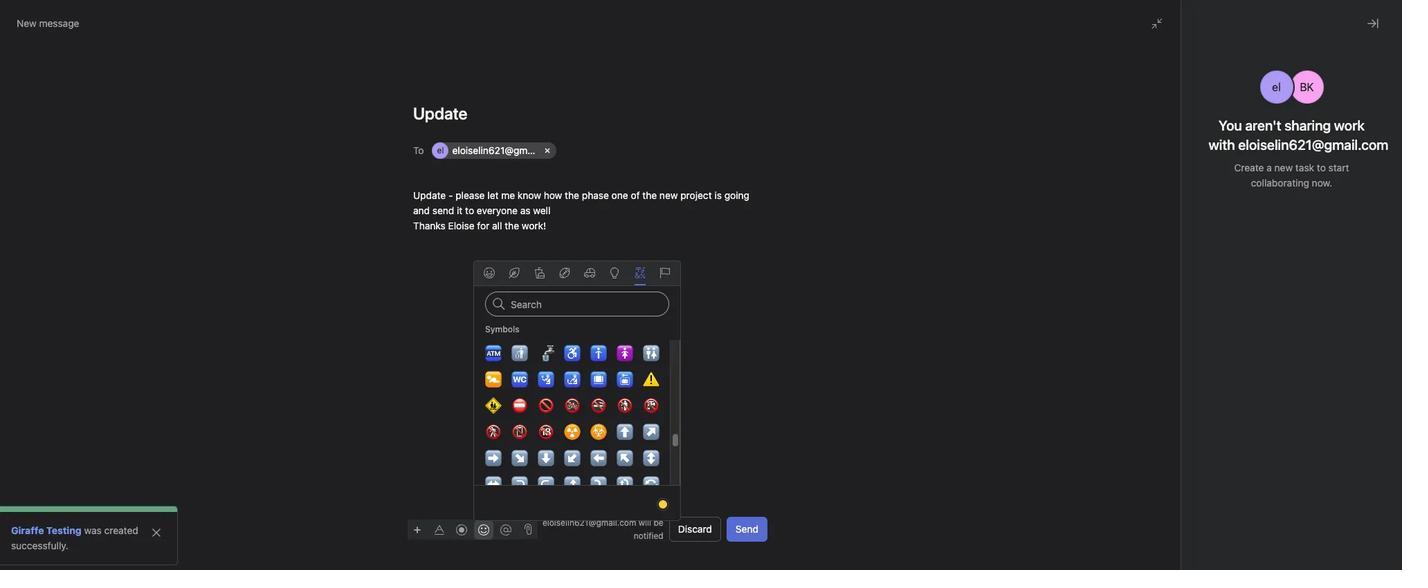 Task type: locate. For each thing, give the bounding box(es) containing it.
know up work! at the left
[[518, 190, 541, 201]]

going
[[724, 190, 750, 201], [1045, 343, 1070, 354]]

emoji image
[[478, 525, 489, 536]]

to inside create a new task to start collaborating now.
[[1317, 162, 1326, 174]]

collaborating
[[1251, 177, 1309, 189]]

1 horizontal spatial everyone
[[1136, 343, 1177, 354]]

toolbar
[[408, 520, 518, 540]]

1 horizontal spatial me
[[1133, 327, 1147, 339]]

dialog
[[1028, 228, 1375, 571]]

1 vertical spatial -
[[1080, 327, 1085, 339]]

⛔ image
[[511, 398, 528, 415]]

1 horizontal spatial will
[[1287, 534, 1299, 545]]

0 vertical spatial send
[[432, 205, 454, 217]]

to inside update - please let me know how the phase one of the new project is going and send it to everyone as well
[[1125, 343, 1134, 354]]

🛅 image
[[616, 372, 633, 388]]

of
[[631, 190, 640, 201], [1263, 327, 1272, 339]]

let
[[487, 190, 499, 201], [1119, 327, 1131, 339]]

notified inside dialog
[[1282, 547, 1311, 558]]

1 vertical spatial me
[[1133, 327, 1147, 339]]

one
[[612, 190, 628, 201], [1243, 327, 1260, 339]]

send inside update - please let me know how the phase one of the new project is going and send it to everyone as well thanks eloise for all the work!
[[432, 205, 454, 217]]

0 vertical spatial going
[[724, 190, 750, 201]]

0 horizontal spatial is
[[715, 190, 722, 201]]

please inside update - please let me know how the phase one of the new project is going and send it to everyone as well
[[1087, 327, 1117, 339]]

☢️ image
[[564, 424, 580, 441]]

know inside update - please let me know how the phase one of the new project is going and send it to everyone as well thanks eloise for all the work!
[[518, 190, 541, 201]]

1 horizontal spatial be
[[1302, 534, 1311, 545]]

0 horizontal spatial to
[[465, 205, 474, 217]]

🔄 image
[[643, 477, 659, 493]]

1 vertical spatial going
[[1045, 343, 1070, 354]]

🔞 image
[[537, 424, 554, 441]]

now.
[[1312, 177, 1332, 189]]

one inside update - please let me know how the phase one of the new project is going and send it to everyone as well
[[1243, 327, 1260, 339]]

0 vertical spatial phase
[[582, 190, 609, 201]]

0 vertical spatial well
[[533, 205, 550, 217]]

created
[[104, 525, 138, 537]]

how inside update - please let me know how the phase one of the new project is going and send it to everyone as well thanks eloise for all the work!
[[544, 190, 562, 201]]

el
[[1272, 81, 1281, 93], [437, 145, 444, 156]]

new
[[1275, 162, 1293, 174], [660, 190, 678, 201], [1291, 327, 1310, 339]]

to
[[1317, 162, 1326, 174], [465, 205, 474, 217], [1125, 343, 1134, 354]]

0 horizontal spatial it
[[457, 205, 463, 217]]

1 horizontal spatial of
[[1263, 327, 1272, 339]]

0 horizontal spatial well
[[533, 205, 550, 217]]

was created successfully.
[[11, 525, 138, 552]]

🚯 image
[[616, 398, 633, 415]]

to inside update - please let me know how the phase one of the new project is going and send it to everyone as well thanks eloise for all the work!
[[465, 205, 474, 217]]

is
[[715, 190, 722, 201], [1346, 327, 1354, 339]]

me inside update - please let me know how the phase one of the new project is going and send it to everyone as well thanks eloise for all the work!
[[501, 190, 515, 201]]

0 horizontal spatial of
[[631, 190, 640, 201]]

0 vertical spatial edit message draft document
[[397, 188, 784, 244]]

⬇️ image
[[537, 451, 554, 467]]

how for update - please let me know how the phase one of the new project is going and send it to everyone as well
[[1176, 327, 1194, 339]]

1 horizontal spatial how
[[1176, 327, 1194, 339]]

new message
[[17, 17, 79, 29]]

edit message draft document
[[397, 188, 784, 244], [1028, 326, 1375, 381]]

invite button
[[13, 541, 73, 565]]

notified
[[634, 532, 664, 542], [1282, 547, 1311, 558]]

update for update - please let me know how the phase one of the new project is going and send it to everyone as well thanks eloise for all the work!
[[413, 190, 446, 201]]

phase inside update - please let me know how the phase one of the new project is going and send it to everyone as well
[[1214, 327, 1241, 339]]

is inside update - please let me know how the phase one of the new project is going and send it to everyone as well thanks eloise for all the work!
[[715, 190, 722, 201]]

giraffe testing link
[[8, 516, 158, 538], [11, 525, 82, 537]]

17
[[1140, 16, 1149, 26]]

eloiselin621@gmail.com cell
[[432, 143, 559, 159], [1064, 302, 1191, 319]]

0 vertical spatial everyone
[[477, 205, 518, 217]]

1 horizontal spatial -
[[1080, 327, 1085, 339]]

new inside update - please let me know how the phase one of the new project is going and send it to everyone as well
[[1291, 327, 1310, 339]]

0 vertical spatial will
[[639, 518, 651, 529]]

1 horizontal spatial and
[[1073, 343, 1089, 354]]

how up work! at the left
[[544, 190, 562, 201]]

1 horizontal spatial as
[[1180, 343, 1190, 354]]

please
[[456, 190, 485, 201], [1087, 327, 1117, 339]]

will
[[639, 518, 651, 529], [1287, 534, 1299, 545]]

update inside update - please let me know how the phase one of the new project is going and send it to everyone as well
[[1045, 327, 1078, 339]]

0 horizontal spatial eloiselin621@gmail.com cell
[[432, 143, 559, 159]]

0 vertical spatial project
[[681, 190, 712, 201]]

0 vertical spatial notified
[[634, 532, 664, 542]]

everyone inside update - please let me know how the phase one of the new project is going and send it to everyone as well
[[1136, 343, 1177, 354]]

discard
[[678, 524, 712, 536]]

1 vertical spatial one
[[1243, 327, 1260, 339]]

- inside update - please let me know how the phase one of the new project is going and send it to everyone as well
[[1080, 327, 1085, 339]]

1 vertical spatial notified
[[1282, 547, 1311, 558]]

and inside update - please let me know how the phase one of the new project is going and send it to everyone as well thanks eloise for all the work!
[[413, 205, 430, 217]]

1 vertical spatial everyone
[[1136, 343, 1177, 354]]

giraffe testing up successfully.
[[11, 525, 82, 537]]

0 vertical spatial new
[[1275, 162, 1293, 174]]

🚭 image
[[590, 398, 607, 415]]

1 vertical spatial el
[[437, 145, 444, 156]]

know for update - please let me know how the phase one of the new project is going and send it to everyone as well
[[1150, 327, 1173, 339]]

0 horizontal spatial phase
[[582, 190, 609, 201]]

1 vertical spatial well
[[1193, 343, 1210, 354]]

1 vertical spatial eloiselin621@gmail.com row
[[1064, 302, 1355, 323]]

↙️ image
[[564, 451, 580, 467]]

0 horizontal spatial everyone
[[477, 205, 518, 217]]

0 horizontal spatial how
[[544, 190, 562, 201]]

it inside update - please let me know how the phase one of the new project is going and send it to everyone as well thanks eloise for all the work!
[[457, 205, 463, 217]]

↖️ image
[[616, 451, 633, 467]]

let inside update - please let me know how the phase one of the new project is going and send it to everyone as well thanks eloise for all the work!
[[487, 190, 499, 201]]

know inside update - please let me know how the phase one of the new project is going and send it to everyone as well
[[1150, 327, 1173, 339]]

eloiselin621@gmail.com will be notified
[[543, 518, 664, 542], [1190, 534, 1311, 558]]

🏧 image
[[485, 345, 501, 362]]

0 vertical spatial as
[[520, 205, 531, 217]]

of for update - please let me know how the phase one of the new project is going and send it to everyone as well thanks eloise for all the work!
[[631, 190, 640, 201]]

1 horizontal spatial well
[[1193, 343, 1210, 354]]

1 horizontal spatial send
[[1092, 343, 1114, 354]]

know
[[518, 190, 541, 201], [1150, 327, 1173, 339]]

phase inside update - please let me know how the phase one of the new project is going and send it to everyone as well thanks eloise for all the work!
[[582, 190, 609, 201]]

0 horizontal spatial and
[[413, 205, 430, 217]]

list box
[[538, 6, 870, 28]]

new inside update - please let me know how the phase one of the new project is going and send it to everyone as well thanks eloise for all the work!
[[660, 190, 678, 201]]

giraffe testing down "task" "link"
[[36, 521, 101, 533]]

know down add subject text box
[[1150, 327, 1173, 339]]

of inside update - please let me know how the phase one of the new project is going and send it to everyone as well
[[1263, 327, 1272, 339]]

is inside update - please let me know how the phase one of the new project is going and send it to everyone as well
[[1346, 327, 1354, 339]]

Task Name text field
[[791, 163, 1375, 194]]

testing
[[69, 521, 101, 533], [46, 525, 82, 537]]

- for update - please let me know how the phase one of the new project is going and send it to everyone as well
[[1080, 327, 1085, 339]]

🚳 image
[[564, 398, 580, 415]]

0 horizontal spatial send
[[432, 205, 454, 217]]

send for update - please let me know how the phase one of the new project is going and send it to everyone as well thanks eloise for all the work!
[[432, 205, 454, 217]]

el right to
[[437, 145, 444, 156]]

giraffe testing
[[36, 521, 101, 533], [11, 525, 82, 537]]

1 vertical spatial know
[[1150, 327, 1173, 339]]

going for update - please let me know how the phase one of the new project is going and send it to everyone as well
[[1045, 343, 1070, 354]]

0 vertical spatial close image
[[1368, 18, 1379, 29]]

well for update - please let me know how the phase one of the new project is going and send it to everyone as well
[[1193, 343, 1210, 354]]

at mention image
[[500, 525, 511, 536]]

1 horizontal spatial know
[[1150, 327, 1173, 339]]

send inside update - please let me know how the phase one of the new project is going and send it to everyone as well
[[1092, 343, 1114, 354]]

0 horizontal spatial as
[[520, 205, 531, 217]]

↩️ image
[[511, 477, 528, 493]]

project for update - please let me know how the phase one of the new project is going and send it to everyone as well
[[1312, 327, 1344, 339]]

update inside update - please let me know how the phase one of the new project is going and send it to everyone as well thanks eloise for all the work!
[[413, 190, 446, 201]]

1 vertical spatial send
[[1092, 343, 1114, 354]]

1 horizontal spatial eloiselin621@gmail.com cell
[[1064, 302, 1191, 319]]

how down add subject text box
[[1176, 327, 1194, 339]]

1 vertical spatial please
[[1087, 327, 1117, 339]]

0 vertical spatial and
[[413, 205, 430, 217]]

0 vertical spatial one
[[612, 190, 628, 201]]

1 vertical spatial eloiselin621@gmail.com cell
[[1064, 302, 1191, 319]]

-
[[449, 190, 453, 201], [1080, 327, 1085, 339]]

it inside update - please let me know how the phase one of the new project is going and send it to everyone as well
[[1116, 343, 1122, 354]]

message
[[39, 17, 79, 29]]

new
[[17, 17, 37, 29]]

me inside update - please let me know how the phase one of the new project is going and send it to everyone as well
[[1133, 327, 1147, 339]]

1 horizontal spatial eloiselin621@gmail.com will be notified
[[1190, 534, 1311, 558]]

and for update - please let me know how the phase one of the new project is going and send it to everyone as well
[[1073, 343, 1089, 354]]

and
[[413, 205, 430, 217], [1073, 343, 1089, 354]]

1 horizontal spatial close image
[[1368, 18, 1379, 29]]

work!
[[522, 220, 546, 232]]

going inside update - please let me know how the phase one of the new project is going and send it to everyone as well
[[1045, 343, 1070, 354]]

let for update - please let me know how the phase one of the new project is going and send it to everyone as well thanks eloise for all the work!
[[487, 190, 499, 201]]

0 horizontal spatial close image
[[151, 528, 162, 539]]

project
[[681, 190, 712, 201], [1312, 327, 1344, 339]]

left
[[1172, 16, 1185, 26]]

me
[[501, 190, 515, 201], [1133, 327, 1147, 339]]

of inside update - please let me know how the phase one of the new project is going and send it to everyone as well thanks eloise for all the work!
[[631, 190, 640, 201]]

everyone inside update - please let me know how the phase one of the new project is going and send it to everyone as well thanks eloise for all the work!
[[477, 205, 518, 217]]

well inside update - please let me know how the phase one of the new project is going and send it to everyone as well
[[1193, 343, 1210, 354]]

well
[[533, 205, 550, 217], [1193, 343, 1210, 354]]

1 horizontal spatial eloiselin621@gmail.com row
[[1064, 302, 1355, 323]]

free
[[1150, 6, 1168, 17]]

0 vertical spatial -
[[449, 190, 453, 201]]

and for update - please let me know how the phase one of the new project is going and send it to everyone as well thanks eloise for all the work!
[[413, 205, 430, 217]]

1 vertical spatial how
[[1176, 327, 1194, 339]]

close image
[[1368, 18, 1379, 29], [151, 528, 162, 539]]

0 horizontal spatial edit message draft document
[[397, 188, 784, 244]]

0 vertical spatial is
[[715, 190, 722, 201]]

send button
[[727, 518, 768, 543]]

update - please let me know how the phase one of the new project is going and send it to everyone as well thanks eloise for all the work!
[[413, 190, 752, 232]]

1 horizontal spatial phase
[[1214, 327, 1241, 339]]

how inside update - please let me know how the phase one of the new project is going and send it to everyone as well
[[1176, 327, 1194, 339]]

giraffe testing link up invite
[[8, 516, 158, 538]]

well up work! at the left
[[533, 205, 550, 217]]

testing down "task" "link"
[[69, 521, 101, 533]]

hide sidebar image
[[18, 11, 29, 22]]

1 horizontal spatial notified
[[1282, 547, 1311, 558]]

1 vertical spatial is
[[1346, 327, 1354, 339]]

🛄 image
[[590, 372, 607, 388]]

as inside update - please let me know how the phase one of the new project is going and send it to everyone as well thanks eloise for all the work!
[[520, 205, 531, 217]]

start
[[1329, 162, 1349, 174]]

eloiselin621@gmail.com
[[452, 145, 559, 156], [1084, 305, 1191, 316], [543, 518, 636, 529], [1190, 534, 1284, 545]]

well down add subject text box
[[1193, 343, 1210, 354]]

project inside update - please let me know how the phase one of the new project is going and send it to everyone as well thanks eloise for all the work!
[[681, 190, 712, 201]]

it for update - please let me know how the phase one of the new project is going and send it to everyone as well
[[1116, 343, 1122, 354]]

1 horizontal spatial it
[[1116, 343, 1122, 354]]

rocket dialog
[[784, 84, 1402, 571]]

1 vertical spatial project
[[1312, 327, 1344, 339]]

thanks
[[413, 220, 446, 232]]

1 horizontal spatial please
[[1087, 327, 1117, 339]]

0 horizontal spatial eloiselin621@gmail.com row
[[432, 143, 765, 163]]

1 vertical spatial be
[[1302, 534, 1311, 545]]

0 vertical spatial me
[[501, 190, 515, 201]]

be
[[654, 518, 664, 529], [1302, 534, 1311, 545]]

one for update - please let me know how the phase one of the new project is going and send it to everyone as well thanks eloise for all the work!
[[612, 190, 628, 201]]

🚸 image
[[485, 398, 501, 415]]

how for update - please let me know how the phase one of the new project is going and send it to everyone as well thanks eloise for all the work!
[[544, 190, 562, 201]]

0 horizontal spatial project
[[681, 190, 712, 201]]

eloiselin621@gmail.com row
[[432, 143, 765, 163], [1064, 302, 1355, 323]]

⚠️ image
[[643, 372, 659, 388]]

the
[[565, 190, 579, 201], [642, 190, 657, 201], [505, 220, 519, 232], [1197, 327, 1211, 339], [1274, 327, 1289, 339]]

0 vertical spatial to
[[1317, 162, 1326, 174]]

update
[[413, 190, 446, 201], [1045, 327, 1078, 339]]

el left the 'bk'
[[1272, 81, 1281, 93]]

it
[[457, 205, 463, 217], [1116, 343, 1122, 354]]

project inside update - please let me know how the phase one of the new project is going and send it to everyone as well
[[1312, 327, 1344, 339]]

let inside update - please let me know how the phase one of the new project is going and send it to everyone as well
[[1119, 327, 1131, 339]]

add subtask image
[[1296, 98, 1307, 109]]

1 horizontal spatial is
[[1346, 327, 1354, 339]]

1 vertical spatial of
[[1263, 327, 1272, 339]]

update - please let me know how the phase one of the new project is going and send it to everyone as well
[[1045, 327, 1356, 354]]

please inside update - please let me know how the phase one of the new project is going and send it to everyone as well thanks eloise for all the work!
[[456, 190, 485, 201]]

please for update - please let me know how the phase one of the new project is going and send it to everyone as well thanks eloise for all the work!
[[456, 190, 485, 201]]

1 horizontal spatial going
[[1045, 343, 1070, 354]]

as
[[520, 205, 531, 217], [1180, 343, 1190, 354]]

phase for update - please let me know how the phase one of the new project is going and send it to everyone as well thanks eloise for all the work!
[[582, 190, 609, 201]]

phase
[[582, 190, 609, 201], [1214, 327, 1241, 339]]

🔃 image
[[616, 477, 633, 493]]

well for update - please let me know how the phase one of the new project is going and send it to everyone as well thanks eloise for all the work!
[[533, 205, 550, 217]]

0 horizontal spatial know
[[518, 190, 541, 201]]

and inside update - please let me know how the phase one of the new project is going and send it to everyone as well
[[1073, 343, 1089, 354]]

aren't
[[1245, 118, 1281, 134]]

giraffe
[[36, 521, 66, 533], [11, 525, 44, 537]]

0 vertical spatial it
[[457, 205, 463, 217]]

it for update - please let me know how the phase one of the new project is going and send it to everyone as well thanks eloise for all the work!
[[457, 205, 463, 217]]

2 vertical spatial to
[[1125, 343, 1134, 354]]

2 vertical spatial new
[[1291, 327, 1310, 339]]

1 horizontal spatial update
[[1045, 327, 1078, 339]]

to for update - please let me know how the phase one of the new project is going and send it to everyone as well
[[1125, 343, 1134, 354]]

0 vertical spatial of
[[631, 190, 640, 201]]

0 vertical spatial eloiselin621@gmail.com row
[[432, 143, 765, 163]]

0 horizontal spatial update
[[413, 190, 446, 201]]

you aren't sharing work with eloiselin621@gmail.com
[[1209, 118, 1389, 153]]

1 vertical spatial phase
[[1214, 327, 1241, 339]]

as inside update - please let me know how the phase one of the new project is going and send it to everyone as well
[[1180, 343, 1190, 354]]

0 vertical spatial be
[[654, 518, 664, 529]]

copy task link image
[[1321, 98, 1332, 109]]

0 horizontal spatial el
[[437, 145, 444, 156]]

how
[[544, 190, 562, 201], [1176, 327, 1194, 339]]

edit message draft document for to
[[397, 188, 784, 244]]

me for update - please let me know how the phase one of the new project is going and send it to everyone as well thanks eloise for all the work!
[[501, 190, 515, 201]]

- inside update - please let me know how the phase one of the new project is going and send it to everyone as well thanks eloise for all the work!
[[449, 190, 453, 201]]

with eloiselin621@gmail.com
[[1209, 137, 1389, 153]]

symbols
[[485, 325, 520, 335]]

0 vertical spatial let
[[487, 190, 499, 201]]

1 vertical spatial it
[[1116, 343, 1122, 354]]

1 vertical spatial and
[[1073, 343, 1089, 354]]

days
[[1151, 16, 1170, 26]]

is for update - please let me know how the phase one of the new project is going and send it to everyone as well thanks eloise for all the work!
[[715, 190, 722, 201]]

1 horizontal spatial edit message draft document
[[1028, 326, 1375, 381]]

0 horizontal spatial me
[[501, 190, 515, 201]]

send
[[432, 205, 454, 217], [1092, 343, 1114, 354]]

me for update - please let me know how the phase one of the new project is going and send it to everyone as well
[[1133, 327, 1147, 339]]

eloiselin621@gmail.com row down add subject text field
[[432, 143, 765, 163]]

0 horizontal spatial -
[[449, 190, 453, 201]]

Add subject text field
[[397, 102, 784, 125]]

1 horizontal spatial one
[[1243, 327, 1260, 339]]

going inside update - please let me know how the phase one of the new project is going and send it to everyone as well thanks eloise for all the work!
[[724, 190, 750, 201]]

one inside update - please let me know how the phase one of the new project is going and send it to everyone as well thanks eloise for all the work!
[[612, 190, 628, 201]]

0 vertical spatial update
[[413, 190, 446, 201]]

task link
[[8, 494, 158, 516]]

one for update - please let me know how the phase one of the new project is going and send it to everyone as well
[[1243, 327, 1260, 339]]

as for update - please let me know how the phase one of the new project is going and send it to everyone as well thanks eloise for all the work!
[[520, 205, 531, 217]]

new for update - please let me know how the phase one of the new project is going and send it to everyone as well
[[1291, 327, 1310, 339]]

1 vertical spatial let
[[1119, 327, 1131, 339]]

eloiselin621@gmail.com row up update - please let me know how the phase one of the new project is going and send it to everyone as well
[[1064, 302, 1355, 323]]

well inside update - please let me know how the phase one of the new project is going and send it to everyone as well thanks eloise for all the work!
[[533, 205, 550, 217]]

1 vertical spatial new
[[660, 190, 678, 201]]

1 vertical spatial as
[[1180, 343, 1190, 354]]

➡️ image
[[485, 451, 501, 467]]

know for update - please let me know how the phase one of the new project is going and send it to everyone as well thanks eloise for all the work!
[[518, 190, 541, 201]]

everyone
[[477, 205, 518, 217], [1136, 343, 1177, 354]]



Task type: vqa. For each thing, say whether or not it's contained in the screenshot.
the rightmost be
yes



Task type: describe. For each thing, give the bounding box(es) containing it.
public
[[1338, 133, 1366, 145]]

send
[[736, 524, 759, 536]]

trial
[[1170, 6, 1185, 17]]

make public
[[1311, 133, 1366, 145]]

🚷 image
[[485, 424, 501, 441]]

♿ image
[[564, 345, 580, 362]]

🚾 image
[[511, 372, 528, 388]]

formatting image
[[434, 525, 445, 536]]

make public button
[[1302, 127, 1375, 152]]

eloise
[[448, 220, 474, 232]]

↪️ image
[[537, 477, 554, 493]]

0 vertical spatial eloiselin621@gmail.com cell
[[432, 143, 559, 159]]

eloiselin621@gmail.com will be notified inside dialog
[[1190, 534, 1311, 558]]

invite
[[39, 547, 64, 559]]

create a new task to start collaborating now.
[[1234, 162, 1349, 189]]

make
[[1311, 133, 1336, 145]]

dialog containing eloiselin621@gmail.com
[[1028, 228, 1375, 571]]

new for update - please let me know how the phase one of the new project is going and send it to everyone as well thanks eloise for all the work!
[[660, 190, 678, 201]]

phase for update - please let me know how the phase one of the new project is going and send it to everyone as well
[[1214, 327, 1241, 339]]

task
[[1296, 162, 1314, 174]]

0 horizontal spatial notified
[[634, 532, 664, 542]]

free trial 17 days left
[[1140, 6, 1185, 26]]

everyone for update - please let me know how the phase one of the new project is going and send it to everyone as well
[[1136, 343, 1177, 354]]

update for update - please let me know how the phase one of the new project is going and send it to everyone as well
[[1045, 327, 1078, 339]]

⬆️ image
[[616, 424, 633, 441]]

↔️ image
[[485, 477, 501, 493]]

make public main content
[[784, 124, 1392, 571]]

el inside cell
[[437, 145, 444, 156]]

work
[[1334, 118, 1365, 134]]

to
[[413, 144, 424, 156]]

1 vertical spatial close image
[[151, 528, 162, 539]]

bk
[[1300, 81, 1314, 93]]

🚱 image
[[643, 398, 659, 415]]

for
[[477, 220, 490, 232]]

🛂 image
[[537, 372, 554, 388]]

discard button
[[669, 518, 721, 543]]

🚻 image
[[643, 345, 659, 362]]

everyone for update - please let me know how the phase one of the new project is going and send it to everyone as well thanks eloise for all the work!
[[477, 205, 518, 217]]

minimize image
[[1152, 18, 1163, 29]]

giraffe testing inside giraffe testing link
[[36, 521, 101, 533]]

edit message draft document for eloiselin621@gmail.com
[[1028, 326, 1375, 381]]

will inside dialog
[[1287, 534, 1299, 545]]

testing up invite
[[46, 525, 82, 537]]

eloiselin621@gmail.com row inside dialog
[[1064, 302, 1355, 323]]

🚼 image
[[485, 372, 501, 388]]

🚺 image
[[616, 345, 633, 362]]

a
[[1267, 162, 1272, 174]]

all
[[492, 220, 502, 232]]

0 horizontal spatial be
[[654, 518, 664, 529]]

⤴️ image
[[564, 477, 580, 493]]

↘️ image
[[511, 451, 528, 467]]

send for update - please let me know how the phase one of the new project is going and send it to everyone as well
[[1092, 343, 1114, 354]]

📵 image
[[511, 424, 528, 441]]

was
[[84, 525, 102, 537]]

🚹 image
[[590, 345, 607, 362]]

🚮 image
[[511, 345, 528, 362]]

is for update - please let me know how the phase one of the new project is going and send it to everyone as well
[[1346, 327, 1354, 339]]

sharing
[[1285, 118, 1331, 134]]

insert an object image
[[413, 526, 421, 535]]

Search field
[[485, 292, 669, 317]]

record a video image
[[456, 525, 467, 536]]

let for update - please let me know how the phase one of the new project is going and send it to everyone as well
[[1119, 327, 1131, 339]]

🚫 image
[[537, 398, 554, 415]]

project for update - please let me know how the phase one of the new project is going and send it to everyone as well thanks eloise for all the work!
[[681, 190, 712, 201]]

☣️ image
[[590, 424, 607, 441]]

as for update - please let me know how the phase one of the new project is going and send it to everyone as well
[[1180, 343, 1190, 354]]

new inside create a new task to start collaborating now.
[[1275, 162, 1293, 174]]

please for update - please let me know how the phase one of the new project is going and send it to everyone as well
[[1087, 327, 1117, 339]]

↕️ image
[[643, 451, 659, 467]]

🛃 image
[[564, 372, 580, 388]]

🚰 image
[[537, 345, 554, 362]]

1 horizontal spatial el
[[1272, 81, 1281, 93]]

create
[[1234, 162, 1264, 174]]

task
[[36, 499, 56, 511]]

Add subject text field
[[1028, 271, 1375, 290]]

0 horizontal spatial will
[[639, 518, 651, 529]]

⬅️ image
[[590, 451, 607, 467]]

⤵️ image
[[590, 477, 607, 493]]

- for update - please let me know how the phase one of the new project is going and send it to everyone as well thanks eloise for all the work!
[[449, 190, 453, 201]]

going for update - please let me know how the phase one of the new project is going and send it to everyone as well thanks eloise for all the work!
[[724, 190, 750, 201]]

0 horizontal spatial eloiselin621@gmail.com will be notified
[[543, 518, 664, 542]]

giraffe testing link up successfully.
[[11, 525, 82, 537]]

you
[[1219, 118, 1242, 134]]

to for update - please let me know how the phase one of the new project is going and send it to everyone as well thanks eloise for all the work!
[[465, 205, 474, 217]]

↗️ image
[[643, 424, 659, 441]]

of for update - please let me know how the phase one of the new project is going and send it to everyone as well
[[1263, 327, 1272, 339]]

successfully.
[[11, 541, 68, 552]]



